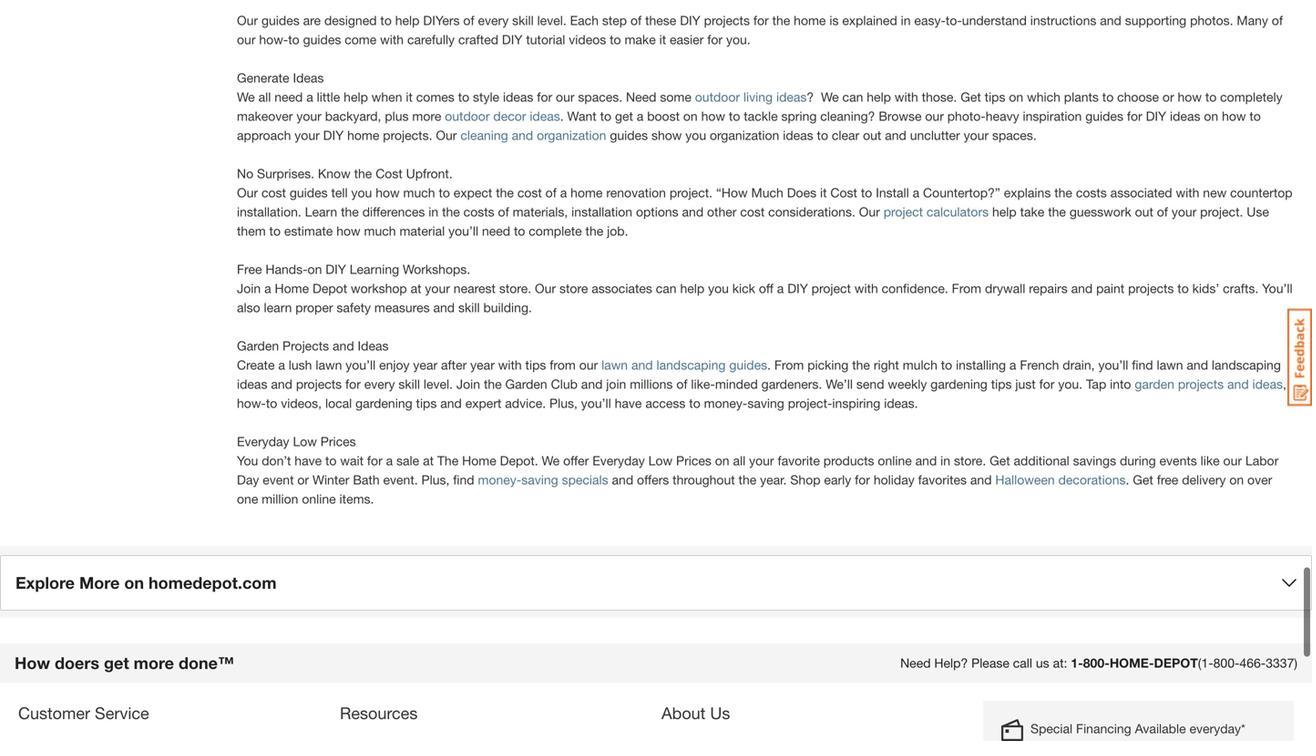 Task type: locate. For each thing, give the bounding box(es) containing it.
1 vertical spatial skill
[[458, 300, 480, 315]]

a left boost
[[637, 108, 644, 123]]

1 horizontal spatial find
[[1132, 357, 1154, 372]]

need inside help take the guesswork out of your project. use them to estimate how much material you'll need to complete the job.
[[482, 223, 510, 238]]

more down comes
[[412, 108, 441, 123]]

every inside our guides are designed to help diyers of every skill level. each step of these diy projects for the home is explained in easy-to-understand instructions and supporting photos. many of our how-to guides come with carefully crafted diy tutorial videos to make it easier for you.
[[478, 13, 509, 28]]

ideas left feedback link image
[[1253, 376, 1283, 391]]

0 vertical spatial plus,
[[550, 396, 578, 411]]

0 horizontal spatial costs
[[464, 204, 495, 219]]

you'll
[[449, 223, 479, 238], [346, 357, 376, 372], [1099, 357, 1129, 372], [581, 396, 611, 411]]

job.
[[607, 223, 628, 238]]

1 horizontal spatial spaces.
[[993, 128, 1037, 143]]

to down completely
[[1250, 108, 1261, 123]]

outdoor decor ideas link
[[445, 108, 560, 123]]

easy-
[[915, 13, 946, 28]]

lawn for create
[[602, 357, 628, 372]]

installation
[[572, 204, 633, 219]]

(1-
[[1198, 655, 1214, 670]]

0 horizontal spatial 800-
[[1084, 655, 1110, 670]]

landscaping inside . from picking the right mulch to installing a french drain, you'll find lawn and landscaping ideas and projects for every skill level. join the garden club and join millions of like-minded gardeners. we'll send weekly gardening tips just for you. tap into
[[1212, 357, 1281, 372]]

events
[[1160, 453, 1197, 468]]

1 horizontal spatial more
[[412, 108, 441, 123]]

you'll
[[1263, 281, 1293, 296]]

our inside our guides are designed to help diyers of every skill level. each step of these diy projects for the home is explained in easy-to-understand instructions and supporting photos. many of our how-to guides come with carefully crafted diy tutorial videos to make it easier for you.
[[237, 13, 258, 28]]

holiday
[[874, 472, 915, 487]]

on left over
[[1230, 472, 1244, 487]]

get down during
[[1133, 472, 1154, 487]]

you inside 'free hands-on diy learning workshops. join a home depot workshop at your nearest store. our store associates can help you kick off a diy project with confidence. from drywall repairs and paint projects to kids' crafts. you'll also learn proper safety measures and skill building.'
[[708, 281, 729, 296]]

1 horizontal spatial outdoor
[[695, 89, 740, 104]]

surprises.
[[257, 166, 314, 181]]

0 horizontal spatial join
[[237, 281, 261, 296]]

these
[[645, 13, 677, 28]]

ideas inside . want to get a boost on how to tackle spring cleaning? browse our photo-heavy inspiration guides for diy ideas on how to approach your diy home projects. our
[[1170, 108, 1201, 123]]

ideas up little
[[293, 70, 324, 85]]

cost up differences
[[376, 166, 403, 181]]

spaces. for our
[[578, 89, 623, 104]]

1 vertical spatial need
[[482, 223, 510, 238]]

in up material
[[429, 204, 439, 219]]

plus, inside you don't have to wait for a sale at the home depot. we offer everyday low prices on all your favorite products online and in store. get additional savings during events like our labor day event or winter bath event. plus, find
[[422, 472, 450, 487]]

cost up the considerations. our
[[831, 185, 858, 200]]

lush
[[289, 357, 312, 372]]

join
[[606, 376, 627, 391]]

can right associates
[[656, 281, 677, 296]]

0 vertical spatial costs
[[1076, 185, 1107, 200]]

with left new
[[1176, 185, 1200, 200]]

1 landscaping from the left
[[657, 357, 726, 372]]

need
[[626, 89, 657, 104], [901, 655, 931, 670]]

0 horizontal spatial home
[[275, 281, 309, 296]]

1 vertical spatial saving
[[522, 472, 558, 487]]

0 horizontal spatial need
[[275, 89, 303, 104]]

. inside the . get free delivery on over one million online items.
[[1126, 472, 1130, 487]]

ideas inside . from picking the right mulch to installing a french drain, you'll find lawn and landscaping ideas and projects for every skill level. join the garden club and join millions of like-minded gardeners. we'll send weekly gardening tips just for you. tap into
[[237, 376, 267, 391]]

1 horizontal spatial garden
[[505, 376, 548, 391]]

landscaping up like-
[[657, 357, 726, 372]]

1 vertical spatial prices
[[676, 453, 712, 468]]

your inside help take the guesswork out of your project. use them to estimate how much material you'll need to complete the job.
[[1172, 204, 1197, 219]]

know
[[318, 166, 351, 181]]

diy down backyard, at the top of the page
[[323, 128, 344, 143]]

on inside ?  we can help with those. get tips on which plants to choose or how to completely makeover your backyard, plus more
[[1009, 89, 1024, 104]]

level.
[[537, 13, 567, 28], [424, 376, 453, 391]]

1 horizontal spatial prices
[[676, 453, 712, 468]]

have down join
[[615, 396, 642, 411]]

0 horizontal spatial gardening
[[356, 396, 413, 411]]

outdoor up cleaning on the left top
[[445, 108, 490, 123]]

find up garden
[[1132, 357, 1154, 372]]

0 horizontal spatial have
[[295, 453, 322, 468]]

level. inside . from picking the right mulch to installing a french drain, you'll find lawn and landscaping ideas and projects for every skill level. join the garden club and join millions of like-minded gardeners. we'll send weekly gardening tips just for you. tap into
[[424, 376, 453, 391]]

and down "lush"
[[271, 376, 293, 391]]

1 vertical spatial costs
[[464, 204, 495, 219]]

project. inside help take the guesswork out of your project. use them to estimate how much material you'll need to complete the job.
[[1201, 204, 1244, 219]]

1 vertical spatial much
[[364, 223, 396, 238]]

year.
[[760, 472, 787, 487]]

2 vertical spatial in
[[941, 453, 951, 468]]

find
[[1132, 357, 1154, 372], [453, 472, 475, 487]]

0 vertical spatial cost
[[376, 166, 403, 181]]

1 vertical spatial need
[[901, 655, 931, 670]]

or right event
[[297, 472, 309, 487]]

you. inside . from picking the right mulch to installing a french drain, you'll find lawn and landscaping ideas and projects for every skill level. join the garden club and join millions of like-minded gardeners. we'll send weekly gardening tips just for you. tap into
[[1059, 376, 1083, 391]]

1 vertical spatial ideas
[[358, 338, 389, 353]]

and inside our guides are designed to help diyers of every skill level. each step of these diy projects for the home is explained in easy-to-understand instructions and supporting photos. many of our how-to guides come with carefully crafted diy tutorial videos to make it easier for you.
[[1100, 13, 1122, 28]]

online inside you don't have to wait for a sale at the home depot. we offer everyday low prices on all your favorite products online and in store. get additional savings during events like our labor day event or winter bath event. plus, find
[[878, 453, 912, 468]]

project
[[884, 204, 923, 219], [812, 281, 851, 296]]

makeover
[[237, 108, 293, 123]]

1 horizontal spatial all
[[733, 453, 746, 468]]

explained
[[843, 13, 898, 28]]

the left is
[[773, 13, 791, 28]]

use
[[1247, 204, 1270, 219]]

0 vertical spatial find
[[1132, 357, 1154, 372]]

projects inside 'free hands-on diy learning workshops. join a home depot workshop at your nearest store. our store associates can help you kick off a diy project with confidence. from drywall repairs and paint projects to kids' crafts. you'll also learn proper safety measures and skill building.'
[[1129, 281, 1174, 296]]

our down no
[[237, 185, 258, 200]]

or inside ?  we can help with those. get tips on which plants to choose or how to completely makeover your backyard, plus more
[[1163, 89, 1175, 104]]

1 vertical spatial store.
[[954, 453, 986, 468]]

3 lawn from the left
[[1157, 357, 1184, 372]]

0 vertical spatial more
[[412, 108, 441, 123]]

explore more on homedepot.com button
[[0, 555, 1313, 611]]

spaces. down heavy
[[993, 128, 1037, 143]]

low inside you don't have to wait for a sale at the home depot. we offer everyday low prices on all your favorite products online and in store. get additional savings during events like our labor day event or winter bath event. plus, find
[[649, 453, 673, 468]]

1 vertical spatial everyday
[[593, 453, 645, 468]]

create
[[237, 357, 275, 372]]

it inside our guides are designed to help diyers of every skill level. each step of these diy projects for the home is explained in easy-to-understand instructions and supporting photos. many of our how-to guides come with carefully crafted diy tutorial videos to make it easier for you.
[[660, 32, 666, 47]]

466-
[[1240, 655, 1266, 670]]

0 vertical spatial at
[[411, 281, 422, 296]]

1 horizontal spatial organization
[[710, 128, 780, 143]]

0 vertical spatial .
[[560, 108, 564, 123]]

need down expect
[[482, 223, 510, 238]]

project.
[[670, 185, 713, 200], [1201, 204, 1244, 219]]

much
[[403, 185, 435, 200], [364, 223, 396, 238]]

for down choose
[[1127, 108, 1143, 123]]

home right the
[[462, 453, 497, 468]]

store. up the building.
[[499, 281, 531, 296]]

at inside 'free hands-on diy learning workshops. join a home depot workshop at your nearest store. our store associates can help you kick off a diy project with confidence. from drywall repairs and paint projects to kids' crafts. you'll also learn proper safety measures and skill building.'
[[411, 281, 422, 296]]

after
[[441, 357, 467, 372]]

more inside ?  we can help with those. get tips on which plants to choose or how to completely makeover your backyard, plus more
[[412, 108, 441, 123]]

1 vertical spatial project
[[812, 281, 851, 296]]

plants
[[1064, 89, 1099, 104]]

style
[[473, 89, 500, 104]]

1 vertical spatial it
[[406, 89, 413, 104]]

installing
[[956, 357, 1006, 372]]

0 horizontal spatial year
[[413, 357, 438, 372]]

prices inside you don't have to wait for a sale at the home depot. we offer everyday low prices on all your favorite products online and in store. get additional savings during events like our labor day event or winter bath event. plus, find
[[676, 453, 712, 468]]

get inside . want to get a boost on how to tackle spring cleaning? browse our photo-heavy inspiration guides for diy ideas on how to approach your diy home projects. our
[[615, 108, 633, 123]]

when
[[372, 89, 402, 104]]

1 vertical spatial join
[[457, 376, 480, 391]]

garden inside . from picking the right mulch to installing a french drain, you'll find lawn and landscaping ideas and projects for every skill level. join the garden club and join millions of like-minded gardeners. we'll send weekly gardening tips just for you. tap into
[[505, 376, 548, 391]]

spaces. up want
[[578, 89, 623, 104]]

how inside ?  we can help with those. get tips on which plants to choose or how to completely makeover your backyard, plus more
[[1178, 89, 1202, 104]]

1 horizontal spatial costs
[[1076, 185, 1107, 200]]

0 horizontal spatial home
[[347, 128, 380, 143]]

online inside the . get free delivery on over one million online items.
[[302, 491, 336, 506]]

materials,
[[513, 204, 568, 219]]

2 vertical spatial you
[[708, 281, 729, 296]]

0 vertical spatial you
[[686, 128, 706, 143]]

home down backyard, at the top of the page
[[347, 128, 380, 143]]

. for from
[[768, 357, 771, 372]]

crafted
[[458, 32, 499, 47]]

skill up tutorial
[[512, 13, 534, 28]]

instructions
[[1031, 13, 1097, 28]]

0 vertical spatial all
[[258, 89, 271, 104]]

easier
[[670, 32, 704, 47]]

0 vertical spatial much
[[403, 185, 435, 200]]

0 vertical spatial home
[[794, 13, 826, 28]]

all inside you don't have to wait for a sale at the home depot. we offer everyday low prices on all your favorite products online and in store. get additional savings during events like our labor day event or winter bath event. plus, find
[[733, 453, 746, 468]]

skill inside 'free hands-on diy learning workshops. join a home depot workshop at your nearest store. our store associates can help you kick off a diy project with confidence. from drywall repairs and paint projects to kids' crafts. you'll also learn proper safety measures and skill building.'
[[458, 300, 480, 315]]

0 horizontal spatial in
[[429, 204, 439, 219]]

help inside our guides are designed to help diyers of every skill level. each step of these diy projects for the home is explained in easy-to-understand instructions and supporting photos. many of our how-to guides come with carefully crafted diy tutorial videos to make it easier for you.
[[395, 13, 420, 28]]

need left help?
[[901, 655, 931, 670]]

much down upfront.
[[403, 185, 435, 200]]

1 vertical spatial how-
[[237, 396, 266, 411]]

our up generate
[[237, 13, 258, 28]]

1 vertical spatial every
[[364, 376, 395, 391]]

1 vertical spatial spaces.
[[993, 128, 1037, 143]]

tips left the "expert"
[[416, 396, 437, 411]]

0 horizontal spatial find
[[453, 472, 475, 487]]

to left kids'
[[1178, 281, 1189, 296]]

1 horizontal spatial have
[[615, 396, 642, 411]]

get inside you don't have to wait for a sale at the home depot. we offer everyday low prices on all your favorite products online and in store. get additional savings during events like our labor day event or winter bath event. plus, find
[[990, 453, 1011, 468]]

1 horizontal spatial in
[[901, 13, 911, 28]]

ideas up spring
[[777, 89, 807, 104]]

to left completely
[[1206, 89, 1217, 104]]

much inside our cost guides tell you how much to expect the cost of a home renovation project. "how much does it cost to install a countertop?" explains the costs associated with new countertop installation. learn the differences in the costs of materials, installation options and other cost considerations. our
[[403, 185, 435, 200]]

our inside . want to get a boost on how to tackle spring cleaning? browse our photo-heavy inspiration guides for diy ideas on how to approach your diy home projects. our
[[436, 128, 457, 143]]

everyday up "specials"
[[593, 453, 645, 468]]

2 lawn from the left
[[602, 357, 628, 372]]

decorations
[[1059, 472, 1126, 487]]

1 vertical spatial have
[[295, 453, 322, 468]]

doers
[[55, 653, 99, 673]]

1 horizontal spatial landscaping
[[1212, 357, 1281, 372]]

on inside dropdown button
[[124, 573, 144, 592]]

prices up wait
[[321, 434, 356, 449]]

0 vertical spatial in
[[901, 13, 911, 28]]

level. inside our guides are designed to help diyers of every skill level. each step of these diy projects for the home is explained in easy-to-understand instructions and supporting photos. many of our how-to guides come with carefully crafted diy tutorial videos to make it easier for you.
[[537, 13, 567, 28]]

with right come
[[380, 32, 404, 47]]

to right 'mulch'
[[941, 357, 953, 372]]

outdoor left living
[[695, 89, 740, 104]]

1 vertical spatial all
[[733, 453, 746, 468]]

everyday
[[237, 434, 289, 449], [593, 453, 645, 468]]

0 horizontal spatial organization
[[537, 128, 607, 143]]

home down hands-
[[275, 281, 309, 296]]

the inside our guides are designed to help diyers of every skill level. each step of these diy projects for the home is explained in easy-to-understand instructions and supporting photos. many of our how-to guides come with carefully crafted diy tutorial videos to make it easier for you.
[[773, 13, 791, 28]]

you left kick
[[708, 281, 729, 296]]

install
[[876, 185, 909, 200]]

lawn inside . from picking the right mulch to installing a french drain, you'll find lawn and landscaping ideas and projects for every skill level. join the garden club and join millions of like-minded gardeners. we'll send weekly gardening tips just for you. tap into
[[1157, 357, 1184, 372]]

. down during
[[1126, 472, 1130, 487]]

. for want
[[560, 108, 564, 123]]

on
[[1009, 89, 1024, 104], [684, 108, 698, 123], [1204, 108, 1219, 123], [308, 262, 322, 277], [715, 453, 730, 468], [1230, 472, 1244, 487], [124, 573, 144, 592]]

to up winter
[[325, 453, 337, 468]]

"how
[[716, 185, 748, 200]]

find inside you don't have to wait for a sale at the home depot. we offer everyday low prices on all your favorite products online and in store. get additional savings during events like our labor day event or winter bath event. plus, find
[[453, 472, 475, 487]]

have down everyday low prices
[[295, 453, 322, 468]]

home inside 'free hands-on diy learning workshops. join a home depot workshop at your nearest store. our store associates can help you kick off a diy project with confidence. from drywall repairs and paint projects to kids' crafts. you'll also learn proper safety measures and skill building.'
[[275, 281, 309, 296]]

0 horizontal spatial landscaping
[[657, 357, 726, 372]]

0 horizontal spatial every
[[364, 376, 395, 391]]

ideas down create
[[237, 376, 267, 391]]

your
[[297, 108, 322, 123], [295, 128, 320, 143], [964, 128, 989, 143], [1172, 204, 1197, 219], [425, 281, 450, 296], [749, 453, 774, 468]]

safety
[[337, 300, 371, 315]]

project. down new
[[1201, 204, 1244, 219]]

guides up minded
[[729, 357, 768, 372]]

cost down much
[[740, 204, 765, 219]]

project calculators link
[[884, 204, 989, 219]]

photo-
[[948, 108, 986, 123]]

in inside our cost guides tell you how much to expect the cost of a home renovation project. "how much does it cost to install a countertop?" explains the costs associated with new countertop installation. learn the differences in the costs of materials, installation options and other cost considerations. our
[[429, 204, 439, 219]]

how down learn
[[337, 223, 361, 238]]

2 year from the left
[[470, 357, 495, 372]]

and left the "expert"
[[440, 396, 462, 411]]

heavy
[[986, 108, 1020, 123]]

for inside . want to get a boost on how to tackle spring cleaning? browse our photo-heavy inspiration guides for diy ideas on how to approach your diy home projects. our
[[1127, 108, 1143, 123]]

our
[[237, 13, 258, 28], [436, 128, 457, 143], [237, 185, 258, 200], [535, 281, 556, 296]]

how inside our cost guides tell you how much to expect the cost of a home renovation project. "how much does it cost to install a countertop?" explains the costs associated with new countertop installation. learn the differences in the costs of materials, installation options and other cost considerations. our
[[376, 185, 400, 200]]

1 vertical spatial level.
[[424, 376, 453, 391]]

0 vertical spatial store.
[[499, 281, 531, 296]]

off
[[759, 281, 774, 296]]

guides up learn
[[290, 185, 328, 200]]

we'll
[[826, 376, 853, 391]]

the
[[773, 13, 791, 28], [354, 166, 372, 181], [496, 185, 514, 200], [1055, 185, 1073, 200], [341, 204, 359, 219], [442, 204, 460, 219], [1048, 204, 1066, 219], [586, 223, 604, 238], [852, 357, 870, 372], [484, 376, 502, 391], [739, 472, 757, 487]]

tips
[[985, 89, 1006, 104], [526, 357, 546, 372], [991, 376, 1012, 391], [416, 396, 437, 411]]

skill inside our guides are designed to help diyers of every skill level. each step of these diy projects for the home is explained in easy-to-understand instructions and supporting photos. many of our how-to guides come with carefully crafted diy tutorial videos to make it easier for you.
[[512, 13, 534, 28]]

outdoor living ideas link
[[695, 89, 807, 104]]

each
[[570, 13, 599, 28]]

tips inside the , how-to videos, local gardening tips and expert advice. plus, you'll have access to money-saving project-inspiring ideas.
[[416, 396, 437, 411]]

generate ideas
[[237, 70, 324, 85]]

tips inside . from picking the right mulch to installing a french drain, you'll find lawn and landscaping ideas and projects for every skill level. join the garden club and join millions of like-minded gardeners. we'll send weekly gardening tips just for you. tap into
[[991, 376, 1012, 391]]

1 vertical spatial online
[[302, 491, 336, 506]]

help left take
[[993, 204, 1017, 219]]

1 horizontal spatial store.
[[954, 453, 986, 468]]

money-saving specials link
[[478, 472, 609, 487]]

2 landscaping from the left
[[1212, 357, 1281, 372]]

with
[[380, 32, 404, 47], [895, 89, 919, 104], [1176, 185, 1200, 200], [855, 281, 878, 296], [498, 357, 522, 372]]

a up just
[[1010, 357, 1017, 372]]

0 vertical spatial from
[[952, 281, 982, 296]]

. inside . from picking the right mulch to installing a french drain, you'll find lawn and landscaping ideas and projects for every skill level. join the garden club and join millions of like-minded gardeners. we'll send weekly gardening tips just for you. tap into
[[768, 357, 771, 372]]

you don't have to wait for a sale at the home depot. we offer everyday low prices on all your favorite products online and in store. get additional savings during events like our labor day event or winter bath event. plus, find
[[237, 453, 1279, 487]]

1 horizontal spatial home
[[571, 185, 603, 200]]

to inside you don't have to wait for a sale at the home depot. we offer everyday low prices on all your favorite products online and in store. get additional savings during events like our labor day event or winter bath event. plus, find
[[325, 453, 337, 468]]

garden
[[237, 338, 279, 353], [505, 376, 548, 391]]

you'll down join
[[581, 396, 611, 411]]

0 vertical spatial have
[[615, 396, 642, 411]]

2 horizontal spatial skill
[[512, 13, 534, 28]]

from left the drywall
[[952, 281, 982, 296]]

a inside . want to get a boost on how to tackle spring cleaning? browse our photo-heavy inspiration guides for diy ideas on how to approach your diy home projects. our
[[637, 108, 644, 123]]

to left clear
[[817, 128, 829, 143]]

spaces. for your
[[993, 128, 1037, 143]]

1 vertical spatial gardening
[[356, 396, 413, 411]]

understand
[[962, 13, 1027, 28]]

customer
[[18, 703, 90, 723]]

more left done™
[[134, 653, 174, 673]]

1 vertical spatial can
[[656, 281, 677, 296]]

landscaping for . from picking the right mulch to installing a french drain, you'll find lawn and landscaping ideas and projects for every skill level. join the garden club and join millions of like-minded gardeners. we'll send weekly gardening tips just for you. tap into
[[1212, 357, 1281, 372]]

2 vertical spatial home
[[571, 185, 603, 200]]

projects right these
[[704, 13, 750, 28]]

have inside the , how-to videos, local gardening tips and expert advice. plus, you'll have access to money-saving project-inspiring ideas.
[[615, 396, 642, 411]]

2 vertical spatial .
[[1126, 472, 1130, 487]]

1 horizontal spatial saving
[[748, 396, 785, 411]]

get
[[615, 108, 633, 123], [104, 653, 129, 673]]

how- up generate ideas
[[259, 32, 288, 47]]

1 horizontal spatial or
[[1163, 89, 1175, 104]]

how down completely
[[1222, 108, 1246, 123]]

weekly
[[888, 376, 927, 391]]

level. down after
[[424, 376, 453, 391]]

0 horizontal spatial .
[[560, 108, 564, 123]]

for right easier
[[708, 32, 723, 47]]

can
[[843, 89, 864, 104], [656, 281, 677, 296]]

1 horizontal spatial lawn
[[602, 357, 628, 372]]

our inside our guides are designed to help diyers of every skill level. each step of these diy projects for the home is explained in easy-to-understand instructions and supporting photos. many of our how-to guides come with carefully crafted diy tutorial videos to make it easier for you.
[[237, 32, 256, 47]]

we
[[237, 89, 255, 104], [542, 453, 560, 468]]

0 vertical spatial online
[[878, 453, 912, 468]]

. inside . want to get a boost on how to tackle spring cleaning? browse our photo-heavy inspiration guides for diy ideas on how to approach your diy home projects. our
[[560, 108, 564, 123]]

0 horizontal spatial you
[[351, 185, 372, 200]]

you'll up into
[[1099, 357, 1129, 372]]

it inside our cost guides tell you how much to expect the cost of a home renovation project. "how much does it cost to install a countertop?" explains the costs associated with new countertop installation. learn the differences in the costs of materials, installation options and other cost considerations. our
[[820, 185, 827, 200]]

1 vertical spatial or
[[297, 472, 309, 487]]

to down like-
[[689, 396, 701, 411]]

1 horizontal spatial skill
[[458, 300, 480, 315]]

0 horizontal spatial store.
[[499, 281, 531, 296]]

have inside you don't have to wait for a sale at the home depot. we offer everyday low prices on all your favorite products online and in store. get additional savings during events like our labor day event or winter bath event. plus, find
[[295, 453, 322, 468]]

home inside our guides are designed to help diyers of every skill level. each step of these diy projects for the home is explained in easy-to-understand instructions and supporting photos. many of our how-to guides come with carefully crafted diy tutorial videos to make it easier for you.
[[794, 13, 826, 28]]

0 vertical spatial low
[[293, 434, 317, 449]]

outdoor decor ideas
[[445, 108, 560, 123]]

videos
[[569, 32, 606, 47]]

how- down create
[[237, 396, 266, 411]]

our up generate
[[237, 32, 256, 47]]

our left cleaning on the left top
[[436, 128, 457, 143]]

1 horizontal spatial home
[[462, 453, 497, 468]]

of down lawn and landscaping guides "link"
[[677, 376, 688, 391]]

low up offers
[[649, 453, 673, 468]]

1 horizontal spatial 800-
[[1214, 655, 1240, 670]]

and down browse
[[885, 128, 907, 143]]

1 vertical spatial .
[[768, 357, 771, 372]]

you. right easier
[[726, 32, 751, 47]]

landscaping
[[657, 357, 726, 372], [1212, 357, 1281, 372]]

diy
[[680, 13, 701, 28], [502, 32, 523, 47], [1146, 108, 1167, 123], [323, 128, 344, 143], [326, 262, 346, 277], [788, 281, 808, 296]]

to right plants
[[1103, 89, 1114, 104]]

depot
[[1154, 655, 1198, 670]]

picking
[[808, 357, 849, 372]]

explore
[[15, 573, 75, 592]]

out inside help take the guesswork out of your project. use them to estimate how much material you'll need to complete the job.
[[1135, 204, 1154, 219]]

with inside our guides are designed to help diyers of every skill level. each step of these diy projects for the home is explained in easy-to-understand instructions and supporting photos. many of our how-to guides come with carefully crafted diy tutorial videos to make it easier for you.
[[380, 32, 404, 47]]

with inside ?  we can help with those. get tips on which plants to choose or how to completely makeover your backyard, plus more
[[895, 89, 919, 104]]

comes
[[416, 89, 455, 104]]

1 horizontal spatial online
[[878, 453, 912, 468]]

also
[[237, 300, 260, 315]]

projects
[[283, 338, 329, 353]]

gardening down installing
[[931, 376, 988, 391]]

store. inside 'free hands-on diy learning workshops. join a home depot workshop at your nearest store. our store associates can help you kick off a diy project with confidence. from drywall repairs and paint projects to kids' crafts. you'll also learn proper safety measures and skill building.'
[[499, 281, 531, 296]]

sale
[[397, 453, 419, 468]]

project. up other
[[670, 185, 713, 200]]

1 horizontal spatial at
[[423, 453, 434, 468]]

nearest
[[454, 281, 496, 296]]

you. inside our guides are designed to help diyers of every skill level. each step of these diy projects for the home is explained in easy-to-understand instructions and supporting photos. many of our how-to guides come with carefully crafted diy tutorial videos to make it easier for you.
[[726, 32, 751, 47]]

1 horizontal spatial need
[[901, 655, 931, 670]]

0 vertical spatial you.
[[726, 32, 751, 47]]

associates
[[592, 281, 653, 296]]

wait
[[340, 453, 364, 468]]

on right more
[[124, 573, 144, 592]]

0 horizontal spatial from
[[775, 357, 804, 372]]

of inside . from picking the right mulch to installing a french drain, you'll find lawn and landscaping ideas and projects for every skill level. join the garden club and join millions of like-minded gardeners. we'll send weekly gardening tips just for you. tap into
[[677, 376, 688, 391]]

0 horizontal spatial get
[[961, 89, 981, 104]]

0 horizontal spatial or
[[297, 472, 309, 487]]

home inside . want to get a boost on how to tackle spring cleaning? browse our photo-heavy inspiration guides for diy ideas on how to approach your diy home projects. our
[[347, 128, 380, 143]]

of left 'materials,' on the left of page
[[498, 204, 509, 219]]

help up carefully
[[395, 13, 420, 28]]

1 horizontal spatial it
[[660, 32, 666, 47]]

of inside help take the guesswork out of your project. use them to estimate how much material you'll need to complete the job.
[[1157, 204, 1168, 219]]

to down 'materials,' on the left of page
[[514, 223, 525, 238]]

with inside our cost guides tell you how much to expect the cost of a home renovation project. "how much does it cost to install a countertop?" explains the costs associated with new countertop installation. learn the differences in the costs of materials, installation options and other cost considerations. our
[[1176, 185, 1200, 200]]

0 vertical spatial get
[[961, 89, 981, 104]]

countertop
[[1231, 185, 1293, 200]]

from inside 'free hands-on diy learning workshops. join a home depot workshop at your nearest store. our store associates can help you kick off a diy project with confidence. from drywall repairs and paint projects to kids' crafts. you'll also learn proper safety measures and skill building.'
[[952, 281, 982, 296]]

home
[[794, 13, 826, 28], [347, 128, 380, 143], [571, 185, 603, 200]]

we up money-saving specials link
[[542, 453, 560, 468]]

1 horizontal spatial can
[[843, 89, 864, 104]]

how inside help take the guesswork out of your project. use them to estimate how much material you'll need to complete the job.
[[337, 223, 361, 238]]



Task type: describe. For each thing, give the bounding box(es) containing it.
favorite
[[778, 453, 820, 468]]

everyday inside you don't have to wait for a sale at the home depot. we offer everyday low prices on all your favorite products online and in store. get additional savings during events like our labor day event or winter bath event. plus, find
[[593, 453, 645, 468]]

the down expect
[[442, 204, 460, 219]]

options
[[636, 204, 679, 219]]

service
[[95, 703, 149, 723]]

financing
[[1076, 721, 1132, 736]]

million
[[262, 491, 298, 506]]

0 horizontal spatial more
[[134, 653, 174, 673]]

event
[[263, 472, 294, 487]]

our inside you don't have to wait for a sale at the home depot. we offer everyday low prices on all your favorite products online and in store. get additional savings during events like our labor day event or winter bath event. plus, find
[[1224, 453, 1242, 468]]

on up new
[[1204, 108, 1219, 123]]

for up local
[[345, 376, 361, 391]]

the right take
[[1048, 204, 1066, 219]]

a left little
[[306, 89, 313, 104]]

gardening inside the , how-to videos, local gardening tips and expert advice. plus, you'll have access to money-saving project-inspiring ideas.
[[356, 396, 413, 411]]

0 horizontal spatial cost
[[262, 185, 286, 200]]

and up millions
[[632, 357, 653, 372]]

crafts.
[[1223, 281, 1259, 296]]

on down 'some' at the right of the page
[[684, 108, 698, 123]]

and inside you don't have to wait for a sale at the home depot. we offer everyday low prices on all your favorite products online and in store. get additional savings during events like our labor day event or winter bath event. plus, find
[[916, 453, 937, 468]]

tutorial
[[526, 32, 565, 47]]

get inside the . get free delivery on over one million online items.
[[1133, 472, 1154, 487]]

the
[[437, 453, 459, 468]]

our inside . want to get a boost on how to tackle spring cleaning? browse our photo-heavy inspiration guides for diy ideas on how to approach your diy home projects. our
[[926, 108, 944, 123]]

and inside our cost guides tell you how much to expect the cost of a home renovation project. "how much does it cost to install a countertop?" explains the costs associated with new countertop installation. learn the differences in the costs of materials, installation options and other cost considerations. our
[[682, 204, 704, 219]]

millions
[[630, 376, 673, 391]]

project-
[[788, 396, 833, 411]]

project. inside our cost guides tell you how much to expect the cost of a home renovation project. "how much does it cost to install a countertop?" explains the costs associated with new countertop installation. learn the differences in the costs of materials, installation options and other cost considerations. our
[[670, 185, 713, 200]]

0 vertical spatial out
[[863, 128, 882, 143]]

of right many
[[1272, 13, 1283, 28]]

0 vertical spatial everyday
[[237, 434, 289, 449]]

lawn for .
[[1157, 357, 1184, 372]]

0 vertical spatial garden
[[237, 338, 279, 353]]

a inside you don't have to wait for a sale at the home depot. we offer everyday low prices on all your favorite products online and in store. get additional savings during events like our labor day event or winter bath event. plus, find
[[386, 453, 393, 468]]

1 year from the left
[[413, 357, 438, 372]]

and left join
[[581, 376, 603, 391]]

on inside 'free hands-on diy learning workshops. join a home depot workshop at your nearest store. our store associates can help you kick off a diy project with confidence. from drywall repairs and paint projects to kids' crafts. you'll also learn proper safety measures and skill building.'
[[308, 262, 322, 277]]

find inside . from picking the right mulch to installing a french drain, you'll find lawn and landscaping ideas and projects for every skill level. join the garden club and join millions of like-minded gardeners. we'll send weekly gardening tips just for you. tap into
[[1132, 357, 1154, 372]]

one
[[237, 491, 258, 506]]

considerations. our
[[769, 204, 880, 219]]

the right the explains
[[1055, 185, 1073, 200]]

explains
[[1004, 185, 1051, 200]]

to up generate ideas
[[288, 32, 300, 47]]

event.
[[383, 472, 418, 487]]

1 horizontal spatial cost
[[518, 185, 542, 200]]

learn
[[305, 204, 337, 219]]

spring
[[782, 108, 817, 123]]

to down upfront.
[[439, 185, 450, 200]]

project inside 'free hands-on diy learning workshops. join a home depot workshop at your nearest store. our store associates can help you kick off a diy project with confidence. from drywall repairs and paint projects to kids' crafts. you'll also learn proper safety measures and skill building.'
[[812, 281, 851, 296]]

about
[[662, 703, 706, 723]]

store
[[560, 281, 588, 296]]

tackle
[[744, 108, 778, 123]]

depot
[[313, 281, 347, 296]]

for inside you don't have to wait for a sale at the home depot. we offer everyday low prices on all your favorite products online and in store. get additional savings during events like our labor day event or winter bath event. plus, find
[[367, 453, 383, 468]]

our right from
[[579, 357, 598, 372]]

free
[[237, 262, 262, 277]]

on inside the . get free delivery on over one million online items.
[[1230, 472, 1244, 487]]

?  we can help with those. get tips on which plants to choose or how to completely makeover your backyard, plus more
[[237, 89, 1283, 123]]

0 horizontal spatial ideas
[[293, 70, 324, 85]]

gardening inside . from picking the right mulch to installing a french drain, you'll find lawn and landscaping ideas and projects for every skill level. join the garden club and join millions of like-minded gardeners. we'll send weekly gardening tips just for you. tap into
[[931, 376, 988, 391]]

help take the guesswork out of your project. use them to estimate how much material you'll need to complete the job.
[[237, 204, 1270, 238]]

many
[[1237, 13, 1269, 28]]

to down step
[[610, 32, 621, 47]]

we inside you don't have to wait for a sale at the home depot. we offer everyday low prices on all your favorite products online and in store. get additional savings during events like our labor day event or winter bath event. plus, find
[[542, 453, 560, 468]]

and inside the , how-to videos, local gardening tips and expert advice. plus, you'll have access to money-saving project-inspiring ideas.
[[440, 396, 462, 411]]

a right off
[[777, 281, 784, 296]]

which
[[1027, 89, 1061, 104]]

your inside . want to get a boost on how to tackle spring cleaning? browse our photo-heavy inspiration guides for diy ideas on how to approach your diy home projects. our
[[295, 128, 320, 143]]

boost
[[647, 108, 680, 123]]

0 horizontal spatial prices
[[321, 434, 356, 449]]

guides inside our cost guides tell you how much to expect the cost of a home renovation project. "how much does it cost to install a countertop?" explains the costs associated with new countertop installation. learn the differences in the costs of materials, installation options and other cost considerations. our
[[290, 185, 328, 200]]

shop
[[791, 472, 821, 487]]

landscaping for create a lush lawn you'll enjoy year after year with tips from our lawn and landscaping guides
[[657, 357, 726, 372]]

diy left tutorial
[[502, 32, 523, 47]]

store. inside you don't have to wait for a sale at the home depot. we offer everyday low prices on all your favorite products online and in store. get additional savings during events like our labor day event or winter bath event. plus, find
[[954, 453, 986, 468]]

2 horizontal spatial cost
[[740, 204, 765, 219]]

for down products
[[855, 472, 870, 487]]

expect
[[454, 185, 492, 200]]

you'll inside . from picking the right mulch to installing a french drain, you'll find lawn and landscaping ideas and projects for every skill level. join the garden club and join millions of like-minded gardeners. we'll send weekly gardening tips just for you. tap into
[[1099, 357, 1129, 372]]

for up cleaning and organization link
[[537, 89, 552, 104]]

money- inside the , how-to videos, local gardening tips and expert advice. plus, you'll have access to money-saving project-inspiring ideas.
[[704, 396, 748, 411]]

and down decor
[[512, 128, 533, 143]]

send
[[857, 376, 885, 391]]

. for get
[[1126, 472, 1130, 487]]

0 horizontal spatial cost
[[376, 166, 403, 181]]

choose
[[1118, 89, 1159, 104]]

,
[[1283, 376, 1287, 391]]

1 horizontal spatial you
[[686, 128, 706, 143]]

diy right off
[[788, 281, 808, 296]]

just
[[1016, 376, 1036, 391]]

show
[[652, 128, 682, 143]]

savings
[[1073, 453, 1117, 468]]

can inside ?  we can help with those. get tips on which plants to choose or how to completely makeover your backyard, plus more
[[843, 89, 864, 104]]

to inside 'free hands-on diy learning workshops. join a home depot workshop at your nearest store. our store associates can help you kick off a diy project with confidence. from drywall repairs and paint projects to kids' crafts. you'll also learn proper safety measures and skill building.'
[[1178, 281, 1189, 296]]

more
[[79, 573, 120, 592]]

some
[[660, 89, 692, 104]]

your inside 'free hands-on diy learning workshops. join a home depot workshop at your nearest store. our store associates can help you kick off a diy project with confidence. from drywall repairs and paint projects to kids' crafts. you'll also learn proper safety measures and skill building.'
[[425, 281, 450, 296]]

how- inside our guides are designed to help diyers of every skill level. each step of these diy projects for the home is explained in easy-to-understand instructions and supporting photos. many of our how-to guides come with carefully crafted diy tutorial videos to make it easier for you.
[[259, 32, 288, 47]]

from inside . from picking the right mulch to installing a french drain, you'll find lawn and landscaping ideas and projects for every skill level. join the garden club and join millions of like-minded gardeners. we'll send weekly gardening tips just for you. tap into
[[775, 357, 804, 372]]

our inside our cost guides tell you how much to expect the cost of a home renovation project. "how much does it cost to install a countertop?" explains the costs associated with new countertop installation. learn the differences in the costs of materials, installation options and other cost considerations. our
[[237, 185, 258, 200]]

home inside you don't have to wait for a sale at the home depot. we offer everyday low prices on all your favorite products online and in store. get additional savings during events like our labor day event or winter bath event. plus, find
[[462, 453, 497, 468]]

0 horizontal spatial get
[[104, 653, 129, 673]]

1 lawn from the left
[[316, 357, 342, 372]]

countertop?"
[[923, 185, 1001, 200]]

1 organization from the left
[[537, 128, 607, 143]]

to right want
[[600, 108, 612, 123]]

projects inside . from picking the right mulch to installing a french drain, you'll find lawn and landscaping ideas and projects for every skill level. join the garden club and join millions of like-minded gardeners. we'll send weekly gardening tips just for you. tap into
[[296, 376, 342, 391]]

and up 'garden projects and ideas'
[[1187, 357, 1209, 372]]

cost inside our cost guides tell you how much to expect the cost of a home renovation project. "how much does it cost to install a countertop?" explains the costs associated with new countertop installation. learn the differences in the costs of materials, installation options and other cost considerations. our
[[831, 185, 858, 200]]

our inside 'free hands-on diy learning workshops. join a home depot workshop at your nearest store. our store associates can help you kick off a diy project with confidence. from drywall repairs and paint projects to kids' crafts. you'll also learn proper safety measures and skill building.'
[[535, 281, 556, 296]]

help up backyard, at the top of the page
[[344, 89, 368, 104]]

0 vertical spatial outdoor
[[695, 89, 740, 104]]

at inside you don't have to wait for a sale at the home depot. we offer everyday low prices on all your favorite products online and in store. get additional savings during events like our labor day event or winter bath event. plus, find
[[423, 453, 434, 468]]

the left the year.
[[739, 472, 757, 487]]

to down the outdoor living ideas link
[[729, 108, 740, 123]]

the right expect
[[496, 185, 514, 200]]

projects inside our guides are designed to help diyers of every skill level. each step of these diy projects for the home is explained in easy-to-understand instructions and supporting photos. many of our how-to guides come with carefully crafted diy tutorial videos to make it easier for you.
[[704, 13, 750, 28]]

get inside ?  we can help with those. get tips on which plants to choose or how to completely makeover your backyard, plus more
[[961, 89, 981, 104]]

no surprises. know the cost upfront.
[[237, 166, 453, 181]]

join inside . from picking the right mulch to installing a french drain, you'll find lawn and landscaping ideas and projects for every skill level. join the garden club and join millions of like-minded gardeners. we'll send weekly gardening tips just for you. tap into
[[457, 376, 480, 391]]

a left "lush"
[[278, 357, 285, 372]]

the right know
[[354, 166, 372, 181]]

you'll inside the , how-to videos, local gardening tips and expert advice. plus, you'll have access to money-saving project-inspiring ideas.
[[581, 396, 611, 411]]

to left style
[[458, 89, 470, 104]]

renovation
[[606, 185, 666, 200]]

every inside . from picking the right mulch to installing a french drain, you'll find lawn and landscaping ideas and projects for every skill level. join the garden club and join millions of like-minded gardeners. we'll send weekly gardening tips just for you. tap into
[[364, 376, 395, 391]]

. want to get a boost on how to tackle spring cleaning? browse our photo-heavy inspiration guides for diy ideas on how to approach your diy home projects. our
[[237, 108, 1261, 143]]

2 800- from the left
[[1214, 655, 1240, 670]]

ideas up decor
[[503, 89, 534, 104]]

to left videos,
[[266, 396, 277, 411]]

a inside . from picking the right mulch to installing a french drain, you'll find lawn and landscaping ideas and projects for every skill level. join the garden club and join millions of like-minded gardeners. we'll send weekly gardening tips just for you. tap into
[[1010, 357, 1017, 372]]

2 organization from the left
[[710, 128, 780, 143]]

generate
[[237, 70, 289, 85]]

and left ,
[[1228, 376, 1249, 391]]

tips inside ?  we can help with those. get tips on which plants to choose or how to completely makeover your backyard, plus more
[[985, 89, 1006, 104]]

of up 'materials,' on the left of page
[[546, 185, 557, 200]]

0 vertical spatial need
[[626, 89, 657, 104]]

drywall
[[985, 281, 1026, 296]]

cleaning and organization link
[[461, 128, 607, 143]]

measures
[[375, 300, 430, 315]]

we all need a little help when it comes to style ideas for our spaces. need some outdoor living ideas
[[237, 89, 807, 104]]

1 800- from the left
[[1084, 655, 1110, 670]]

of up crafted
[[463, 13, 475, 28]]

installation.
[[237, 204, 302, 219]]

a up 'materials,' on the left of page
[[560, 185, 567, 200]]

halloween
[[996, 472, 1055, 487]]

on inside you don't have to wait for a sale at the home depot. we offer everyday low prices on all your favorite products online and in store. get additional savings during events like our labor day event or winter bath event. plus, find
[[715, 453, 730, 468]]

projects.
[[383, 128, 432, 143]]

guides down are
[[303, 32, 341, 47]]

our up want
[[556, 89, 575, 104]]

the down create a lush lawn you'll enjoy year after year with tips from our lawn and landscaping guides
[[484, 376, 502, 391]]

and right 'projects'
[[333, 338, 354, 353]]

to down the installation.
[[269, 223, 281, 238]]

free hands-on diy learning workshops. join a home depot workshop at your nearest store. our store associates can help you kick off a diy project with confidence. from drywall repairs and paint projects to kids' crafts. you'll also learn proper safety measures and skill building.
[[237, 262, 1293, 315]]

saving inside the , how-to videos, local gardening tips and expert advice. plus, you'll have access to money-saving project-inspiring ideas.
[[748, 396, 785, 411]]

you'll left enjoy
[[346, 357, 376, 372]]

the down installation
[[586, 223, 604, 238]]

unclutter
[[910, 128, 960, 143]]

gardeners.
[[762, 376, 822, 391]]

your inside you don't have to wait for a sale at the home depot. we offer everyday low prices on all your favorite products online and in store. get additional savings during events like our labor day event or winter bath event. plus, find
[[749, 453, 774, 468]]

you'll inside help take the guesswork out of your project. use them to estimate how much material you'll need to complete the job.
[[449, 223, 479, 238]]

diy down choose
[[1146, 108, 1167, 123]]

lawn and landscaping guides link
[[602, 357, 768, 372]]

delivery
[[1182, 472, 1226, 487]]

homedepot.com
[[149, 573, 277, 592]]

and left paint
[[1072, 281, 1093, 296]]

winter
[[313, 472, 349, 487]]

a up learn
[[264, 281, 271, 296]]

right
[[874, 357, 899, 372]]

inspiring
[[833, 396, 881, 411]]

guides left show
[[610, 128, 648, 143]]

much inside help take the guesswork out of your project. use them to estimate how much material you'll need to complete the job.
[[364, 223, 396, 238]]

how down the outdoor living ideas link
[[701, 108, 726, 123]]

your down photo-
[[964, 128, 989, 143]]

differences
[[362, 204, 425, 219]]

guides left are
[[262, 13, 300, 28]]

how- inside the , how-to videos, local gardening tips and expert advice. plus, you'll have access to money-saving project-inspiring ideas.
[[237, 396, 266, 411]]

0 horizontal spatial all
[[258, 89, 271, 104]]

calculators
[[927, 204, 989, 219]]

diy up depot
[[326, 262, 346, 277]]

skill inside . from picking the right mulch to installing a french drain, you'll find lawn and landscaping ideas and projects for every skill level. join the garden club and join millions of like-minded gardeners. we'll send weekly gardening tips just for you. tap into
[[399, 376, 420, 391]]

and down nearest
[[433, 300, 455, 315]]

customer service
[[18, 703, 149, 723]]

garden
[[1135, 376, 1175, 391]]

garden projects and ideas
[[237, 338, 389, 353]]

and left offers
[[612, 472, 634, 487]]

home inside our cost guides tell you how much to expect the cost of a home renovation project. "how much does it cost to install a countertop?" explains the costs associated with new countertop installation. learn the differences in the costs of materials, installation options and other cost considerations. our
[[571, 185, 603, 200]]

kick
[[733, 281, 756, 296]]

free
[[1157, 472, 1179, 487]]

explore more on homedepot.com
[[15, 573, 277, 592]]

in inside our guides are designed to help diyers of every skill level. each step of these diy projects for the home is explained in easy-to-understand instructions and supporting photos. many of our how-to guides come with carefully crafted diy tutorial videos to make it easier for you.
[[901, 13, 911, 28]]

the up send
[[852, 357, 870, 372]]

like-
[[691, 376, 715, 391]]

0 vertical spatial project
[[884, 204, 923, 219]]

your inside ?  we can help with those. get tips on which plants to choose or how to completely makeover your backyard, plus more
[[297, 108, 322, 123]]

come
[[345, 32, 377, 47]]

ideas down spring
[[783, 128, 814, 143]]

like
[[1201, 453, 1220, 468]]

plus, inside the , how-to videos, local gardening tips and expert advice. plus, you'll have access to money-saving project-inspiring ideas.
[[550, 396, 578, 411]]

for down french
[[1040, 376, 1055, 391]]

1 vertical spatial money-
[[478, 472, 522, 487]]

and right 'favorites'
[[971, 472, 992, 487]]

with inside 'free hands-on diy learning workshops. join a home depot workshop at your nearest store. our store associates can help you kick off a diy project with confidence. from drywall repairs and paint projects to kids' crafts. you'll also learn proper safety measures and skill building.'
[[855, 281, 878, 296]]

?
[[807, 89, 814, 104]]

to-
[[946, 13, 962, 28]]

can inside 'free hands-on diy learning workshops. join a home depot workshop at your nearest store. our store associates can help you kick off a diy project with confidence. from drywall repairs and paint projects to kids' crafts. you'll also learn proper safety measures and skill building.'
[[656, 281, 677, 296]]

projects right garden
[[1178, 376, 1224, 391]]

throughout
[[673, 472, 735, 487]]

join inside 'free hands-on diy learning workshops. join a home depot workshop at your nearest store. our store associates can help you kick off a diy project with confidence. from drywall repairs and paint projects to kids' crafts. you'll also learn proper safety measures and skill building.'
[[237, 281, 261, 296]]

or inside you don't have to wait for a sale at the home depot. we offer everyday low prices on all your favorite products online and in store. get additional savings during events like our labor day event or winter bath event. plus, find
[[297, 472, 309, 487]]

no
[[237, 166, 254, 181]]

step
[[602, 13, 627, 28]]

1 horizontal spatial ideas
[[358, 338, 389, 353]]

for left is
[[754, 13, 769, 28]]

3337)
[[1266, 655, 1298, 670]]

a right install
[[913, 185, 920, 200]]

help inside 'free hands-on diy learning workshops. join a home depot workshop at your nearest store. our store associates can help you kick off a diy project with confidence. from drywall repairs and paint projects to kids' crafts. you'll also learn proper safety measures and skill building.'
[[680, 281, 705, 296]]

completely
[[1221, 89, 1283, 104]]

you inside our cost guides tell you how much to expect the cost of a home renovation project. "how much does it cost to install a countertop?" explains the costs associated with new countertop installation. learn the differences in the costs of materials, installation options and other cost considerations. our
[[351, 185, 372, 200]]

us
[[710, 703, 730, 723]]

of up make
[[631, 13, 642, 28]]

them
[[237, 223, 266, 238]]

depot.
[[500, 453, 538, 468]]

with up advice.
[[498, 357, 522, 372]]

clear
[[832, 128, 860, 143]]

halloween decorations link
[[996, 472, 1126, 487]]

0 horizontal spatial outdoor
[[445, 108, 490, 123]]

living
[[744, 89, 773, 104]]

workshop
[[351, 281, 407, 296]]

feedback link image
[[1288, 308, 1313, 407]]

the down tell
[[341, 204, 359, 219]]

ideas up cleaning and organization link
[[530, 108, 560, 123]]

to left install
[[861, 185, 873, 200]]

to inside . from picking the right mulch to installing a french drain, you'll find lawn and landscaping ideas and projects for every skill level. join the garden club and join millions of like-minded gardeners. we'll send weekly gardening tips just for you. tap into
[[941, 357, 953, 372]]

in inside you don't have to wait for a sale at the home depot. we offer everyday low prices on all your favorite products online and in store. get additional savings during events like our labor day event or winter bath event. plus, find
[[941, 453, 951, 468]]

browse
[[879, 108, 922, 123]]

tips left from
[[526, 357, 546, 372]]

photos.
[[1190, 13, 1234, 28]]

diy up easier
[[680, 13, 701, 28]]

help inside ?  we can help with those. get tips on which plants to choose or how to completely makeover your backyard, plus more
[[867, 89, 891, 104]]

0 horizontal spatial we
[[237, 89, 255, 104]]

0 horizontal spatial saving
[[522, 472, 558, 487]]

to right "designed"
[[380, 13, 392, 28]]



